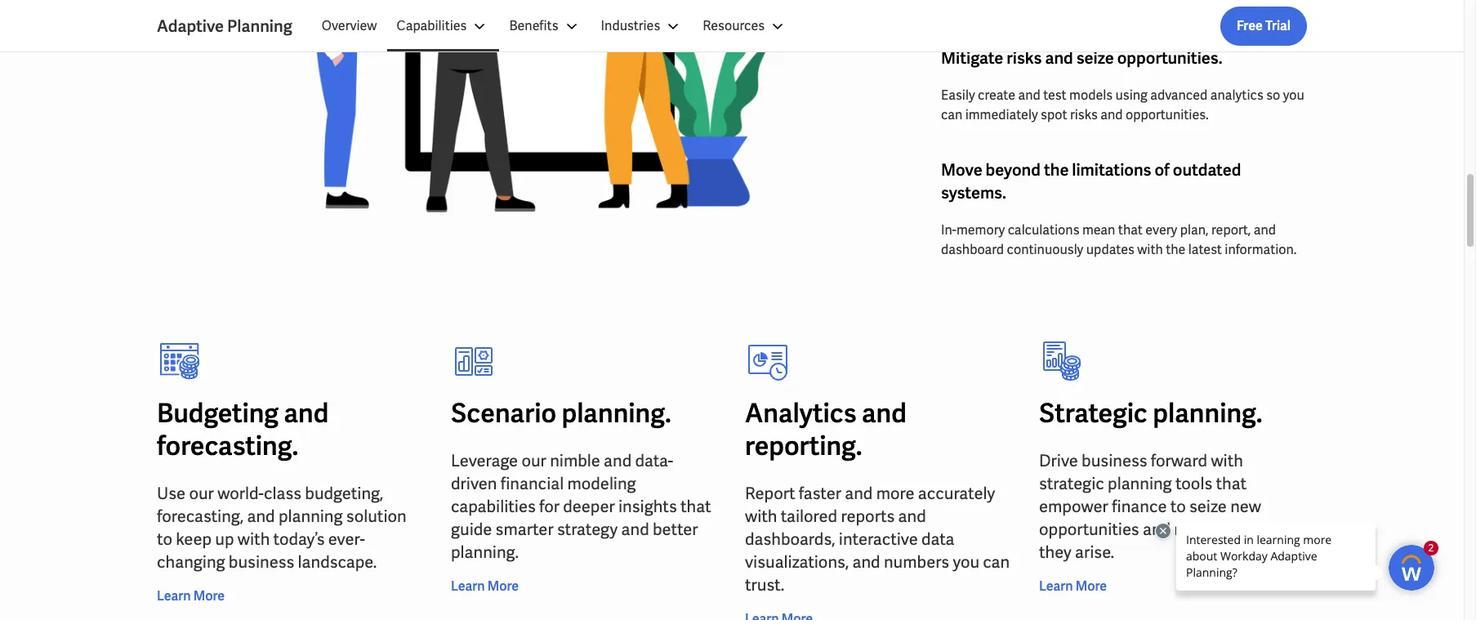 Task type: vqa. For each thing, say whether or not it's contained in the screenshot.
3rd See Story from the left
no



Task type: locate. For each thing, give the bounding box(es) containing it.
financial
[[501, 474, 564, 495]]

strategic
[[1040, 397, 1148, 431]]

0 horizontal spatial more
[[193, 588, 225, 605]]

1 horizontal spatial seize
[[1190, 497, 1228, 518]]

information.
[[1225, 242, 1297, 259]]

learn down 'changing'
[[157, 588, 191, 605]]

strategic planning.
[[1040, 397, 1263, 431]]

learn more down they
[[1040, 578, 1108, 595]]

0 vertical spatial business
[[1082, 451, 1148, 472]]

0 vertical spatial that
[[1119, 222, 1143, 239]]

with right 'up'
[[238, 529, 270, 550]]

1 vertical spatial opportunities.
[[1126, 106, 1209, 124]]

opportunities. inside 'easily create and test models using advanced analytics so you can immediately spot risks and opportunities.'
[[1126, 106, 1209, 124]]

benefits button
[[500, 7, 591, 46]]

business inside use our world-class budgeting, forecasting, and planning solution to keep up with today's ever- changing business landscape.
[[229, 552, 294, 573]]

the down every
[[1166, 242, 1186, 259]]

0 vertical spatial can
[[942, 106, 963, 124]]

learn for strategic planning.
[[1040, 578, 1074, 595]]

more
[[488, 578, 519, 595], [1076, 578, 1108, 595], [193, 588, 225, 605]]

new
[[1231, 497, 1262, 518]]

can inside 'easily create and test models using advanced analytics so you can immediately spot risks and opportunities.'
[[942, 106, 963, 124]]

0 vertical spatial you
[[1284, 87, 1305, 104]]

free trial link
[[1221, 7, 1308, 46]]

of
[[1155, 159, 1170, 181]]

1 horizontal spatial learn more link
[[451, 577, 519, 597]]

planning
[[1108, 474, 1173, 495], [279, 506, 343, 528]]

the
[[1044, 159, 1069, 181], [1166, 242, 1186, 259]]

and inside use our world-class budgeting, forecasting, and planning solution to keep up with today's ever- changing business landscape.
[[247, 506, 275, 528]]

0 horizontal spatial learn more link
[[157, 587, 225, 607]]

2 vertical spatial that
[[681, 497, 712, 518]]

menu
[[312, 7, 798, 46]]

test
[[1044, 87, 1067, 104]]

leverage our nimble and data- driven financial modeling capabilities for deeper insights that guide smarter strategy and better planning.
[[451, 451, 712, 564]]

0 horizontal spatial you
[[953, 552, 980, 573]]

0 horizontal spatial can
[[942, 106, 963, 124]]

advanced
[[1151, 87, 1208, 104]]

0 horizontal spatial learn
[[157, 588, 191, 605]]

business
[[1082, 451, 1148, 472], [229, 552, 294, 573]]

planning. up data-
[[562, 397, 672, 431]]

insights
[[619, 497, 677, 518]]

1 vertical spatial planning
[[279, 506, 343, 528]]

more down smarter
[[488, 578, 519, 595]]

learn more link down 'changing'
[[157, 587, 225, 607]]

0 vertical spatial to
[[1171, 497, 1187, 518]]

every
[[1146, 222, 1178, 239]]

our inside use our world-class budgeting, forecasting, and planning solution to keep up with today's ever- changing business landscape.
[[189, 483, 214, 505]]

our up financial
[[522, 451, 547, 472]]

that up the new
[[1217, 474, 1247, 495]]

easily create and test models using advanced analytics so you can immediately spot risks and opportunities.
[[942, 87, 1305, 124]]

that inside in-memory calculations mean that every plan, report, and dashboard continuously updates with the latest information.
[[1119, 222, 1143, 239]]

planning up finance
[[1108, 474, 1173, 495]]

analytics
[[745, 397, 857, 431]]

learn more link for strategic planning.
[[1040, 577, 1108, 597]]

0 horizontal spatial to
[[157, 529, 172, 550]]

risks down the new
[[1239, 519, 1274, 541]]

move beyond the limitations of outdated systems.
[[942, 159, 1242, 204]]

learn more link
[[451, 577, 519, 597], [1040, 577, 1108, 597], [157, 587, 225, 607]]

memory
[[957, 222, 1006, 239]]

0 vertical spatial risks
[[1007, 47, 1042, 69]]

seize up models
[[1077, 47, 1115, 69]]

strategic
[[1040, 474, 1105, 495]]

landscape.
[[298, 552, 377, 573]]

numbers
[[884, 552, 950, 573]]

solution
[[346, 506, 407, 528]]

2 horizontal spatial that
[[1217, 474, 1247, 495]]

data-
[[635, 451, 673, 472]]

planning. inside the leverage our nimble and data- driven financial modeling capabilities for deeper insights that guide smarter strategy and better planning.
[[451, 542, 519, 564]]

learn more for budgeting and forecasting.
[[157, 588, 225, 605]]

they
[[1040, 542, 1072, 564]]

drive
[[1040, 451, 1079, 472]]

1 horizontal spatial our
[[522, 451, 547, 472]]

1 horizontal spatial can
[[983, 552, 1010, 573]]

more down arise.
[[1076, 578, 1108, 595]]

2 horizontal spatial learn more
[[1040, 578, 1108, 595]]

1 horizontal spatial planning
[[1108, 474, 1173, 495]]

that up updates
[[1119, 222, 1143, 239]]

reports
[[841, 506, 895, 528]]

the right beyond
[[1044, 159, 1069, 181]]

learn more
[[451, 578, 519, 595], [1040, 578, 1108, 595], [157, 588, 225, 605]]

0 vertical spatial the
[[1044, 159, 1069, 181]]

opportunities. down advanced
[[1126, 106, 1209, 124]]

1 horizontal spatial that
[[1119, 222, 1143, 239]]

with up tools
[[1212, 451, 1244, 472]]

you inside report faster and more accurately with tailored reports and dashboards, interactive data visualizations, and numbers you can trust.
[[953, 552, 980, 573]]

that inside the leverage our nimble and data- driven financial modeling capabilities for deeper insights that guide smarter strategy and better planning.
[[681, 497, 712, 518]]

planning. up 'forward'
[[1153, 397, 1263, 431]]

our for scenario
[[522, 451, 547, 472]]

2 horizontal spatial risks
[[1239, 519, 1274, 541]]

tools
[[1176, 474, 1213, 495]]

0 horizontal spatial planning
[[279, 506, 343, 528]]

you down data
[[953, 552, 980, 573]]

learn more down 'changing'
[[157, 588, 225, 605]]

that inside drive business forward with strategic planning tools that empower finance to seize new opportunities and mitigate risks as they arise.
[[1217, 474, 1247, 495]]

planning up today's
[[279, 506, 343, 528]]

limitations
[[1073, 159, 1152, 181]]

0 vertical spatial our
[[522, 451, 547, 472]]

seize up mitigate
[[1190, 497, 1228, 518]]

1 vertical spatial seize
[[1190, 497, 1228, 518]]

free trial
[[1237, 17, 1291, 34]]

1 vertical spatial that
[[1217, 474, 1247, 495]]

can down easily
[[942, 106, 963, 124]]

1 horizontal spatial more
[[488, 578, 519, 595]]

empower
[[1040, 497, 1109, 518]]

learn more for strategic planning.
[[1040, 578, 1108, 595]]

the inside the move beyond the limitations of outdated systems.
[[1044, 159, 1069, 181]]

opportunities. up advanced
[[1118, 47, 1223, 69]]

2 horizontal spatial learn more link
[[1040, 577, 1108, 597]]

our up forecasting,
[[189, 483, 214, 505]]

1 vertical spatial business
[[229, 552, 294, 573]]

1 horizontal spatial planning.
[[562, 397, 672, 431]]

to inside drive business forward with strategic planning tools that empower finance to seize new opportunities and mitigate risks as they arise.
[[1171, 497, 1187, 518]]

our inside the leverage our nimble and data- driven financial modeling capabilities for deeper insights that guide smarter strategy and better planning.
[[522, 451, 547, 472]]

using
[[1116, 87, 1148, 104]]

0 vertical spatial seize
[[1077, 47, 1115, 69]]

business down 'up'
[[229, 552, 294, 573]]

planning. for scenario planning.
[[562, 397, 672, 431]]

0 horizontal spatial the
[[1044, 159, 1069, 181]]

accurately
[[919, 483, 996, 505]]

1 horizontal spatial you
[[1284, 87, 1305, 104]]

latest
[[1189, 242, 1223, 259]]

mean
[[1083, 222, 1116, 239]]

more down 'changing'
[[193, 588, 225, 605]]

2 horizontal spatial planning.
[[1153, 397, 1263, 431]]

trial
[[1266, 17, 1291, 34]]

adaptive planning link
[[157, 15, 312, 38]]

to left keep
[[157, 529, 172, 550]]

outdated
[[1174, 159, 1242, 181]]

1 horizontal spatial the
[[1166, 242, 1186, 259]]

0 horizontal spatial our
[[189, 483, 214, 505]]

budgeting and forecasting.
[[157, 397, 329, 464]]

planning. for strategic planning.
[[1153, 397, 1263, 431]]

1 vertical spatial you
[[953, 552, 980, 573]]

learn more link for budgeting and forecasting.
[[157, 587, 225, 607]]

0 vertical spatial planning
[[1108, 474, 1173, 495]]

1 vertical spatial our
[[189, 483, 214, 505]]

to down tools
[[1171, 497, 1187, 518]]

faster
[[799, 483, 842, 505]]

you right so
[[1284, 87, 1305, 104]]

learn more link down guide
[[451, 577, 519, 597]]

learn down they
[[1040, 578, 1074, 595]]

modeling
[[568, 474, 636, 495]]

can inside report faster and more accurately with tailored reports and dashboards, interactive data visualizations, and numbers you can trust.
[[983, 552, 1010, 573]]

with inside drive business forward with strategic planning tools that empower finance to seize new opportunities and mitigate risks as they arise.
[[1212, 451, 1244, 472]]

learn down guide
[[451, 578, 485, 595]]

more
[[877, 483, 915, 505]]

learn more link down they
[[1040, 577, 1108, 597]]

that up better
[[681, 497, 712, 518]]

0 horizontal spatial planning.
[[451, 542, 519, 564]]

planning. down guide
[[451, 542, 519, 564]]

more for scenario planning.
[[488, 578, 519, 595]]

smarter
[[496, 519, 554, 541]]

learn more for scenario planning.
[[451, 578, 519, 595]]

risks down models
[[1071, 106, 1098, 124]]

1 horizontal spatial risks
[[1071, 106, 1098, 124]]

1 vertical spatial to
[[157, 529, 172, 550]]

budgeting,
[[305, 483, 384, 505]]

1 horizontal spatial to
[[1171, 497, 1187, 518]]

2 vertical spatial risks
[[1239, 519, 1274, 541]]

1 horizontal spatial business
[[1082, 451, 1148, 472]]

1 vertical spatial the
[[1166, 242, 1186, 259]]

opportunities
[[1040, 519, 1140, 541]]

with inside report faster and more accurately with tailored reports and dashboards, interactive data visualizations, and numbers you can trust.
[[745, 506, 778, 528]]

with down every
[[1138, 242, 1164, 259]]

create
[[978, 87, 1016, 104]]

1 vertical spatial can
[[983, 552, 1010, 573]]

can
[[942, 106, 963, 124], [983, 552, 1010, 573]]

with down report
[[745, 506, 778, 528]]

more for strategic planning.
[[1076, 578, 1108, 595]]

list containing overview
[[312, 7, 1308, 46]]

overview
[[322, 17, 377, 34]]

1 horizontal spatial learn more
[[451, 578, 519, 595]]

2 horizontal spatial more
[[1076, 578, 1108, 595]]

0 horizontal spatial risks
[[1007, 47, 1042, 69]]

today's
[[273, 529, 325, 550]]

you
[[1284, 87, 1305, 104], [953, 552, 980, 573]]

opportunities.
[[1118, 47, 1223, 69], [1126, 106, 1209, 124]]

resources button
[[693, 7, 798, 46]]

0 horizontal spatial learn more
[[157, 588, 225, 605]]

business up strategic
[[1082, 451, 1148, 472]]

planning inside drive business forward with strategic planning tools that empower finance to seize new opportunities and mitigate risks as they arise.
[[1108, 474, 1173, 495]]

risks up create
[[1007, 47, 1042, 69]]

with
[[1138, 242, 1164, 259], [1212, 451, 1244, 472], [745, 506, 778, 528], [238, 529, 270, 550]]

1 vertical spatial risks
[[1071, 106, 1098, 124]]

and
[[1046, 47, 1074, 69], [1019, 87, 1041, 104], [1101, 106, 1123, 124], [1254, 222, 1277, 239], [284, 397, 329, 431], [862, 397, 907, 431], [604, 451, 632, 472], [845, 483, 873, 505], [247, 506, 275, 528], [899, 506, 927, 528], [622, 519, 650, 541], [1143, 519, 1171, 541], [853, 552, 881, 573]]

2 horizontal spatial learn
[[1040, 578, 1074, 595]]

world-
[[218, 483, 264, 505]]

can left they
[[983, 552, 1010, 573]]

overview link
[[312, 7, 387, 46]]

list
[[312, 7, 1308, 46]]

0 horizontal spatial that
[[681, 497, 712, 518]]

learn more down guide
[[451, 578, 519, 595]]

0 horizontal spatial business
[[229, 552, 294, 573]]

with inside in-memory calculations mean that every plan, report, and dashboard continuously updates with the latest information.
[[1138, 242, 1164, 259]]

1 horizontal spatial learn
[[451, 578, 485, 595]]



Task type: describe. For each thing, give the bounding box(es) containing it.
0 vertical spatial opportunities.
[[1118, 47, 1223, 69]]

learn more link for scenario planning.
[[451, 577, 519, 597]]

more for budgeting and forecasting.
[[193, 588, 225, 605]]

models
[[1070, 87, 1113, 104]]

use
[[157, 483, 186, 505]]

interactive
[[839, 529, 918, 550]]

adaptive planning
[[157, 16, 292, 37]]

resources
[[703, 17, 765, 34]]

guide
[[451, 519, 492, 541]]

use our world-class budgeting, forecasting, and planning solution to keep up with today's ever- changing business landscape.
[[157, 483, 407, 573]]

and inside in-memory calculations mean that every plan, report, and dashboard continuously updates with the latest information.
[[1254, 222, 1277, 239]]

as
[[1278, 519, 1295, 541]]

for
[[539, 497, 560, 518]]

plan,
[[1181, 222, 1209, 239]]

nimble
[[550, 451, 601, 472]]

arise.
[[1076, 542, 1115, 564]]

you inside 'easily create and test models using advanced analytics so you can immediately spot risks and opportunities.'
[[1284, 87, 1305, 104]]

mitigate risks and seize opportunities.
[[942, 47, 1223, 69]]

industries button
[[591, 7, 693, 46]]

dashboard
[[942, 242, 1005, 259]]

business inside drive business forward with strategic planning tools that empower finance to seize new opportunities and mitigate risks as they arise.
[[1082, 451, 1148, 472]]

0 horizontal spatial seize
[[1077, 47, 1115, 69]]

analytics and reporting.
[[745, 397, 907, 464]]

strategy
[[557, 519, 618, 541]]

the inside in-memory calculations mean that every plan, report, and dashboard continuously updates with the latest information.
[[1166, 242, 1186, 259]]

scenario planning.
[[451, 397, 672, 431]]

updates
[[1087, 242, 1135, 259]]

and inside budgeting and forecasting.
[[284, 397, 329, 431]]

better
[[653, 519, 698, 541]]

planning inside use our world-class budgeting, forecasting, and planning solution to keep up with today's ever- changing business landscape.
[[279, 506, 343, 528]]

analytics
[[1211, 87, 1264, 104]]

planning
[[227, 16, 292, 37]]

move
[[942, 159, 983, 181]]

changing
[[157, 552, 225, 573]]

report faster and more accurately with tailored reports and dashboards, interactive data visualizations, and numbers you can trust.
[[745, 483, 1010, 596]]

scenario
[[451, 397, 557, 431]]

tailored
[[781, 506, 838, 528]]

risks inside 'easily create and test models using advanced analytics so you can immediately spot risks and opportunities.'
[[1071, 106, 1098, 124]]

capabilities
[[397, 17, 467, 34]]

and inside drive business forward with strategic planning tools that empower finance to seize new opportunities and mitigate risks as they arise.
[[1143, 519, 1171, 541]]

leverage
[[451, 451, 518, 472]]

menu containing overview
[[312, 7, 798, 46]]

drive business forward with strategic planning tools that empower finance to seize new opportunities and mitigate risks as they arise.
[[1040, 451, 1295, 564]]

adaptive
[[157, 16, 224, 37]]

visualizations,
[[745, 552, 849, 573]]

report,
[[1212, 222, 1252, 239]]

capabilities button
[[387, 7, 500, 46]]

risks inside drive business forward with strategic planning tools that empower finance to seize new opportunities and mitigate risks as they arise.
[[1239, 519, 1274, 541]]

in-
[[942, 222, 957, 239]]

with inside use our world-class budgeting, forecasting, and planning solution to keep up with today's ever- changing business landscape.
[[238, 529, 270, 550]]

learn for budgeting and forecasting.
[[157, 588, 191, 605]]

driven
[[451, 474, 497, 495]]

immediately
[[966, 106, 1039, 124]]

mitigate
[[1175, 519, 1236, 541]]

ever-
[[328, 529, 365, 550]]

seize inside drive business forward with strategic planning tools that empower finance to seize new opportunities and mitigate risks as they arise.
[[1190, 497, 1228, 518]]

class
[[264, 483, 302, 505]]

trust.
[[745, 575, 785, 596]]

our for budgeting
[[189, 483, 214, 505]]

systems.
[[942, 182, 1007, 204]]

up
[[215, 529, 234, 550]]

capabilities
[[451, 497, 536, 518]]

calculations
[[1008, 222, 1080, 239]]

spot
[[1041, 106, 1068, 124]]

easily
[[942, 87, 976, 104]]

forward
[[1151, 451, 1208, 472]]

keep
[[176, 529, 212, 550]]

learn for scenario planning.
[[451, 578, 485, 595]]

forecasting.
[[157, 429, 299, 464]]

industries
[[601, 17, 661, 34]]

and inside analytics and reporting.
[[862, 397, 907, 431]]

free
[[1237, 17, 1263, 34]]

report
[[745, 483, 796, 505]]

finance
[[1112, 497, 1168, 518]]

workday adaptive planning's revenue dashboard for the enterprise an executive summary showing revenue analysis. image
[[157, 0, 915, 273]]

reporting.
[[745, 429, 863, 464]]

benefits
[[510, 17, 559, 34]]

in-memory calculations mean that every plan, report, and dashboard continuously updates with the latest information.
[[942, 222, 1297, 259]]

forecasting,
[[157, 506, 244, 528]]

data
[[922, 529, 955, 550]]

to inside use our world-class budgeting, forecasting, and planning solution to keep up with today's ever- changing business landscape.
[[157, 529, 172, 550]]

budgeting
[[157, 397, 279, 431]]

deeper
[[563, 497, 615, 518]]

beyond
[[986, 159, 1041, 181]]



